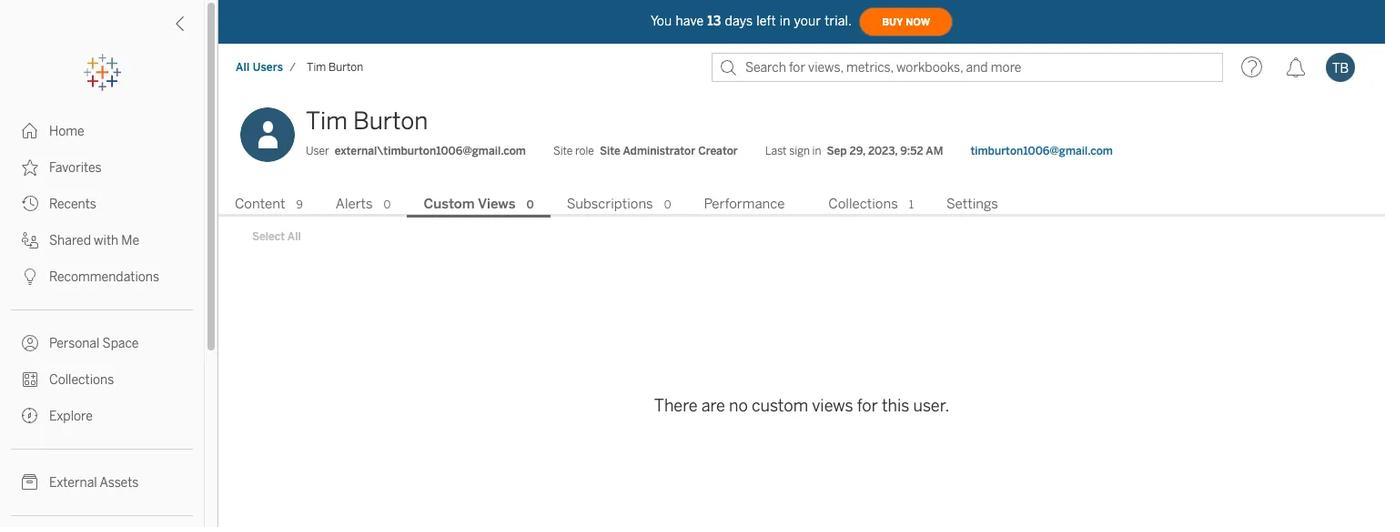 Task type: locate. For each thing, give the bounding box(es) containing it.
1 horizontal spatial collections
[[829, 196, 898, 212]]

1 vertical spatial tim burton
[[306, 107, 428, 136]]

0 horizontal spatial collections
[[49, 372, 114, 388]]

you
[[651, 13, 672, 29]]

shared
[[49, 233, 91, 249]]

by text only_f5he34f image left personal
[[22, 335, 38, 351]]

by text only_f5he34f image left explore
[[22, 408, 38, 424]]

sub-spaces tab list
[[218, 194, 1386, 218]]

tim burton
[[307, 61, 363, 74], [306, 107, 428, 136]]

all right select
[[287, 230, 301, 243]]

by text only_f5he34f image left external
[[22, 474, 38, 491]]

by text only_f5he34f image for recents
[[22, 196, 38, 212]]

collections left the 1 at the top of page
[[829, 196, 898, 212]]

5 by text only_f5he34f image from the top
[[22, 408, 38, 424]]

subscriptions
[[567, 196, 653, 212]]

by text only_f5he34f image left shared
[[22, 232, 38, 249]]

0 vertical spatial all
[[236, 61, 250, 74]]

tim burton up user external\timburton1006@gmail.com
[[306, 107, 428, 136]]

personal
[[49, 336, 100, 351]]

buy now button
[[860, 7, 953, 36]]

user.
[[914, 396, 950, 416]]

home
[[49, 124, 84, 139]]

site
[[553, 145, 573, 157], [600, 145, 621, 157]]

last
[[765, 145, 787, 157]]

main navigation. press the up and down arrow keys to access links. element
[[0, 113, 204, 527]]

tim burton main content
[[218, 91, 1386, 527]]

0 horizontal spatial 0
[[384, 198, 391, 211]]

by text only_f5he34f image left 'recommendations'
[[22, 269, 38, 285]]

2 horizontal spatial 0
[[664, 198, 671, 211]]

burton right "/" in the top left of the page
[[329, 61, 363, 74]]

1 horizontal spatial in
[[813, 145, 822, 157]]

for
[[857, 396, 878, 416]]

0 vertical spatial burton
[[329, 61, 363, 74]]

all left 'users'
[[236, 61, 250, 74]]

1 vertical spatial collections
[[49, 372, 114, 388]]

0 for alerts
[[384, 198, 391, 211]]

1 horizontal spatial 0
[[527, 198, 534, 211]]

tim burton right "/" in the top left of the page
[[307, 61, 363, 74]]

by text only_f5he34f image inside 'shared with me' link
[[22, 232, 38, 249]]

collections down personal
[[49, 372, 114, 388]]

1 vertical spatial tim
[[306, 107, 348, 136]]

2 vertical spatial by text only_f5he34f image
[[22, 335, 38, 351]]

this
[[882, 396, 910, 416]]

by text only_f5he34f image inside recents link
[[22, 196, 38, 212]]

3 by text only_f5he34f image from the top
[[22, 269, 38, 285]]

in right left at the right top
[[780, 13, 791, 29]]

1 horizontal spatial site
[[600, 145, 621, 157]]

by text only_f5he34f image left recents
[[22, 196, 38, 212]]

0 right the alerts
[[384, 198, 391, 211]]

2 by text only_f5he34f image from the top
[[22, 232, 38, 249]]

by text only_f5he34f image inside the external assets link
[[22, 474, 38, 491]]

0
[[384, 198, 391, 211], [527, 198, 534, 211], [664, 198, 671, 211]]

tim right "/" in the top left of the page
[[307, 61, 326, 74]]

6 by text only_f5he34f image from the top
[[22, 474, 38, 491]]

by text only_f5he34f image
[[22, 159, 38, 176], [22, 196, 38, 212], [22, 335, 38, 351]]

by text only_f5he34f image inside favorites link
[[22, 159, 38, 176]]

by text only_f5he34f image left the home
[[22, 123, 38, 139]]

there
[[654, 396, 698, 416]]

trial.
[[825, 13, 852, 29]]

13
[[708, 13, 721, 29]]

0 right the views
[[527, 198, 534, 211]]

buy
[[882, 16, 903, 28]]

all
[[236, 61, 250, 74], [287, 230, 301, 243]]

creator
[[698, 145, 738, 157]]

alerts
[[336, 196, 373, 212]]

external assets
[[49, 475, 139, 491]]

explore link
[[0, 398, 204, 434]]

by text only_f5he34f image left favorites on the top left
[[22, 159, 38, 176]]

all users link
[[235, 60, 284, 75]]

collections inside sub-spaces tab list
[[829, 196, 898, 212]]

0 for subscriptions
[[664, 198, 671, 211]]

4 by text only_f5he34f image from the top
[[22, 371, 38, 388]]

recents
[[49, 197, 96, 212]]

0 horizontal spatial in
[[780, 13, 791, 29]]

1 by text only_f5he34f image from the top
[[22, 123, 38, 139]]

site left role at the top of the page
[[553, 145, 573, 157]]

0 vertical spatial tim
[[307, 61, 326, 74]]

space
[[102, 336, 139, 351]]

shared with me
[[49, 233, 139, 249]]

3 0 from the left
[[664, 198, 671, 211]]

1 vertical spatial in
[[813, 145, 822, 157]]

1 vertical spatial burton
[[353, 107, 428, 136]]

timburton1006@gmail.com
[[971, 145, 1113, 157]]

0 horizontal spatial all
[[236, 61, 250, 74]]

1 vertical spatial by text only_f5he34f image
[[22, 196, 38, 212]]

2 site from the left
[[600, 145, 621, 157]]

1 horizontal spatial all
[[287, 230, 301, 243]]

burton inside tim burton main content
[[353, 107, 428, 136]]

external\timburton1006@gmail.com
[[335, 145, 526, 157]]

personal space
[[49, 336, 139, 351]]

by text only_f5he34f image
[[22, 123, 38, 139], [22, 232, 38, 249], [22, 269, 38, 285], [22, 371, 38, 388], [22, 408, 38, 424], [22, 474, 38, 491]]

by text only_f5he34f image inside home link
[[22, 123, 38, 139]]

by text only_f5he34f image down personal space "link"
[[22, 371, 38, 388]]

settings
[[947, 196, 999, 212]]

1
[[909, 198, 914, 211]]

3 by text only_f5he34f image from the top
[[22, 335, 38, 351]]

burton up user external\timburton1006@gmail.com
[[353, 107, 428, 136]]

last sign in sep 29, 2023, 9:52 am
[[765, 145, 944, 157]]

by text only_f5he34f image inside collections link
[[22, 371, 38, 388]]

user external\timburton1006@gmail.com
[[306, 145, 526, 157]]

tim up user
[[306, 107, 348, 136]]

1 by text only_f5he34f image from the top
[[22, 159, 38, 176]]

your
[[794, 13, 821, 29]]

by text only_f5he34f image for favorites
[[22, 159, 38, 176]]

1 vertical spatial all
[[287, 230, 301, 243]]

by text only_f5he34f image inside recommendations link
[[22, 269, 38, 285]]

content
[[235, 196, 285, 212]]

by text only_f5he34f image inside personal space "link"
[[22, 335, 38, 351]]

0 vertical spatial by text only_f5he34f image
[[22, 159, 38, 176]]

by text only_f5he34f image inside explore link
[[22, 408, 38, 424]]

sep
[[827, 145, 847, 157]]

2 0 from the left
[[527, 198, 534, 211]]

by text only_f5he34f image for home
[[22, 123, 38, 139]]

explore
[[49, 409, 93, 424]]

in
[[780, 13, 791, 29], [813, 145, 822, 157]]

0 vertical spatial collections
[[829, 196, 898, 212]]

1 0 from the left
[[384, 198, 391, 211]]

tim
[[307, 61, 326, 74], [306, 107, 348, 136]]

collections
[[829, 196, 898, 212], [49, 372, 114, 388]]

burton
[[329, 61, 363, 74], [353, 107, 428, 136]]

site right role at the top of the page
[[600, 145, 621, 157]]

0 horizontal spatial site
[[553, 145, 573, 157]]

2 by text only_f5he34f image from the top
[[22, 196, 38, 212]]

0 down administrator
[[664, 198, 671, 211]]

in right 'sign' on the right top of the page
[[813, 145, 822, 157]]



Task type: describe. For each thing, give the bounding box(es) containing it.
tim burton inside tim burton main content
[[306, 107, 428, 136]]

/
[[290, 61, 296, 74]]

me
[[121, 233, 139, 249]]

shared with me link
[[0, 222, 204, 259]]

external
[[49, 475, 97, 491]]

no
[[729, 396, 748, 416]]

navigation panel element
[[0, 55, 204, 527]]

buy now
[[882, 16, 931, 28]]

0 for custom views
[[527, 198, 534, 211]]

assets
[[100, 475, 139, 491]]

favorites link
[[0, 149, 204, 186]]

collections inside collections link
[[49, 372, 114, 388]]

performance
[[704, 196, 785, 212]]

with
[[94, 233, 119, 249]]

now
[[906, 16, 931, 28]]

0 vertical spatial tim burton
[[307, 61, 363, 74]]

collections link
[[0, 361, 204, 398]]

role
[[575, 145, 594, 157]]

custom views
[[424, 196, 516, 212]]

days
[[725, 13, 753, 29]]

29,
[[850, 145, 866, 157]]

have
[[676, 13, 704, 29]]

9
[[296, 198, 303, 211]]

external assets link
[[0, 464, 204, 501]]

you have 13 days left in your trial.
[[651, 13, 852, 29]]

views
[[478, 196, 516, 212]]

custom
[[752, 396, 809, 416]]

favorites
[[49, 160, 102, 176]]

timburton1006@gmail.com link
[[971, 143, 1113, 159]]

0 vertical spatial in
[[780, 13, 791, 29]]

1 site from the left
[[553, 145, 573, 157]]

user
[[306, 145, 329, 157]]

select all button
[[240, 226, 313, 248]]

personal space link
[[0, 325, 204, 361]]

select all
[[252, 230, 301, 243]]

custom
[[424, 196, 475, 212]]

in inside tim burton main content
[[813, 145, 822, 157]]

users
[[253, 61, 283, 74]]

by text only_f5he34f image for recommendations
[[22, 269, 38, 285]]

there are no custom views for this user.
[[654, 396, 950, 416]]

recents link
[[0, 186, 204, 222]]

select
[[252, 230, 285, 243]]

all inside button
[[287, 230, 301, 243]]

by text only_f5he34f image for collections
[[22, 371, 38, 388]]

by text only_f5he34f image for external assets
[[22, 474, 38, 491]]

site role site administrator creator
[[553, 145, 738, 157]]

views
[[812, 396, 854, 416]]

are
[[702, 396, 726, 416]]

tim burton element
[[301, 61, 369, 74]]

recommendations link
[[0, 259, 204, 295]]

by text only_f5he34f image for explore
[[22, 408, 38, 424]]

am
[[926, 145, 944, 157]]

sign
[[789, 145, 810, 157]]

9:52
[[901, 145, 924, 157]]

by text only_f5he34f image for personal space
[[22, 335, 38, 351]]

all users /
[[236, 61, 296, 74]]

administrator
[[623, 145, 696, 157]]

2023,
[[868, 145, 898, 157]]

by text only_f5he34f image for shared with me
[[22, 232, 38, 249]]

left
[[757, 13, 776, 29]]

tim inside tim burton main content
[[306, 107, 348, 136]]

recommendations
[[49, 269, 159, 285]]

home link
[[0, 113, 204, 149]]



Task type: vqa. For each thing, say whether or not it's contained in the screenshot.


